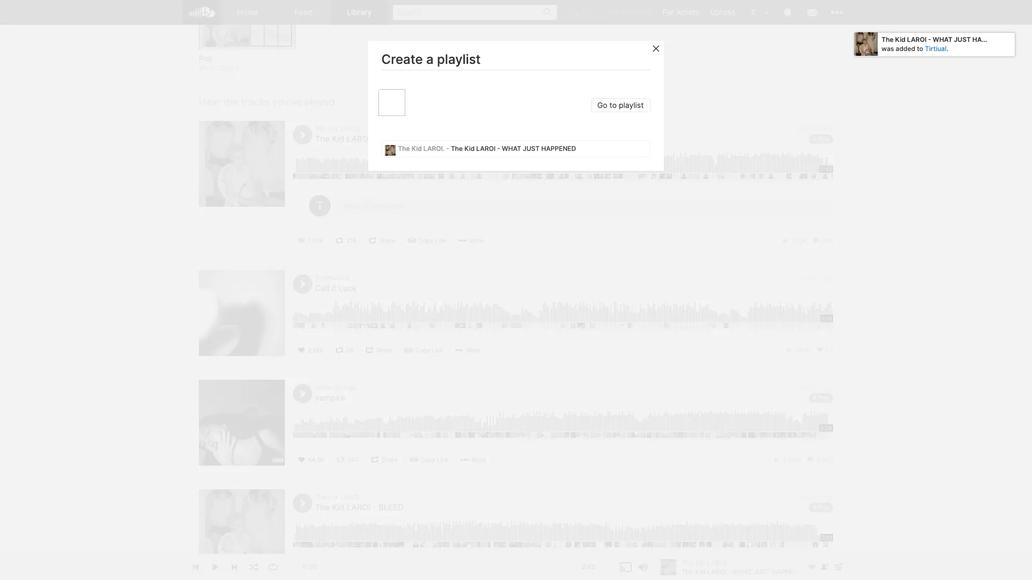 Task type: describe. For each thing, give the bounding box(es) containing it.
pop music charts
[[199, 54, 239, 72]]

0 vertical spatial more
[[470, 237, 484, 245]]

the kid laroi. link for the kid laroi - what just happened
[[315, 125, 361, 133]]

vampire element
[[199, 381, 285, 467]]

copy link for vampire
[[421, 457, 449, 464]]

pop link for the kid laroi - what just happened
[[810, 135, 834, 144]]

the kid laroi - what just happened was added to tirtiual .
[[882, 36, 1008, 53]]

just inside the kid laroi. the kid laroi - what just happened
[[405, 134, 425, 144]]

0 vertical spatial copy link button
[[404, 235, 452, 247]]

44.5k
[[308, 457, 325, 464]]

1 horizontal spatial happened
[[542, 145, 577, 153]]

2,189 button
[[293, 345, 328, 357]]

218 button
[[332, 235, 362, 247]]

236k
[[792, 237, 807, 245]]

pro
[[640, 8, 652, 17]]

charts
[[219, 64, 239, 72]]

306
[[822, 237, 834, 245]]

next
[[621, 8, 638, 17]]

pop inside pop music charts
[[199, 54, 213, 63]]

upload
[[711, 8, 736, 17]]

dxrknova link
[[315, 275, 350, 283]]

olivia rodrigo vampire
[[315, 384, 357, 404]]

create a playlist
[[382, 52, 481, 67]]

call it luck link
[[315, 284, 357, 294]]

2 months ago pop
[[792, 384, 834, 403]]

create
[[382, 52, 423, 67]]

try next pro
[[608, 8, 652, 17]]

257k
[[796, 347, 811, 355]]

months
[[798, 384, 821, 392]]

the kid laroi. the kid laroi - what just happened
[[315, 125, 471, 144]]

the
[[224, 96, 239, 107]]

28 button
[[331, 345, 359, 357]]

374 link
[[812, 567, 834, 574]]

320k
[[792, 567, 807, 574]]

21 days ago pop
[[797, 125, 834, 143]]

the kid laroi.         - the kid laroi - what just happened
[[399, 145, 577, 153]]

what inside the kid laroi. the kid laroi - what just happened
[[379, 134, 403, 144]]

what inside the kid laroi - what just happened was added to tirtiual .
[[934, 36, 953, 44]]

dxrknova
[[315, 275, 350, 283]]

try for try next pro
[[608, 8, 619, 17]]

feed
[[295, 8, 312, 17]]

374
[[822, 567, 834, 574]]

tirtiual link
[[926, 45, 947, 53]]

olivia
[[315, 384, 332, 392]]

bleed
[[379, 503, 404, 513]]

share for call it luck
[[377, 347, 393, 355]]

a
[[427, 52, 434, 67]]

try for try go+
[[568, 8, 580, 17]]

3,890 link
[[807, 457, 834, 464]]

1 month ago
[[796, 275, 834, 283]]

tirtiual
[[926, 45, 947, 53]]

0 vertical spatial more button
[[455, 235, 490, 247]]

added
[[896, 45, 916, 53]]

copy link button for call it luck
[[401, 345, 449, 357]]

218
[[347, 237, 357, 245]]

playlist for create a playlist
[[438, 52, 481, 67]]

share button for vampire
[[367, 455, 403, 467]]

laroi. for what
[[341, 125, 361, 133]]

2
[[792, 384, 796, 392]]

pop for the kid laroi - bleed
[[818, 504, 830, 512]]

ago for the kid laroi - what just happened
[[822, 125, 834, 133]]

luck
[[339, 284, 357, 294]]

music charts link
[[199, 64, 239, 73]]

2 ago from the top
[[822, 275, 834, 283]]

0 vertical spatial link
[[435, 237, 447, 245]]

copy link for call it luck
[[416, 347, 444, 355]]

call it luck element
[[199, 271, 285, 357]]

the kid laroi - bleed link
[[315, 503, 404, 513]]

more button for vampire
[[457, 455, 492, 467]]

laroi inside the kid laroi. the kid laroi - bleed
[[347, 503, 371, 513]]

3,890
[[817, 457, 834, 464]]

music
[[199, 64, 217, 72]]

link for call it luck
[[432, 347, 444, 355]]

go
[[598, 101, 608, 110]]

pop link for the kid laroi - bleed
[[810, 504, 834, 513]]

playlist for go to playlist
[[620, 101, 644, 110]]

for artists
[[663, 8, 700, 17]]

Write a comment text field
[[335, 195, 834, 217]]

just inside the kid laroi - what just happened was added to tirtiual .
[[955, 36, 972, 44]]

laroi. for bleed
[[341, 494, 361, 502]]

vampire link
[[315, 393, 346, 404]]

the kid laroi - bleed element
[[199, 490, 285, 576]]

the kid laroi - what just happened link
[[315, 134, 471, 144]]

the inside the kid laroi - what just happened was added to tirtiual .
[[882, 36, 894, 44]]

2.46m
[[783, 457, 802, 464]]

ago for vampire
[[822, 384, 834, 392]]

played:
[[305, 96, 338, 107]]

copy for call it luck
[[416, 347, 430, 355]]

1
[[796, 275, 799, 283]]

rodrigo
[[334, 384, 357, 392]]

upload link
[[705, 0, 741, 24]]

8,417
[[308, 567, 323, 574]]

1 horizontal spatial just
[[524, 145, 540, 153]]

track stats element for call it luck
[[785, 345, 834, 357]]

more for vampire
[[472, 457, 486, 464]]

the kid laroi. the kid laroi - bleed
[[315, 494, 404, 513]]



Task type: locate. For each thing, give the bounding box(es) containing it.
the kid laroi. link up the kid laroi - bleed link
[[315, 494, 361, 502]]

0 vertical spatial days
[[806, 125, 821, 133]]

1 vertical spatial playlist
[[620, 101, 644, 110]]

tara schultz's avatar element up 7,298
[[309, 195, 331, 217]]

laroi inside the kid laroi - what just happened was added to tirtiual .
[[908, 36, 927, 44]]

tara schultz's avatar element right upload link
[[747, 5, 761, 19]]

playlist right go
[[620, 101, 644, 110]]

14 days ago pop
[[797, 494, 834, 512]]

- inside the kid laroi - what just happened was added to tirtiual .
[[929, 36, 932, 44]]

share button right 218
[[365, 235, 401, 247]]

more button for call it luck
[[452, 345, 486, 357]]

hear the tracks you've played:
[[199, 96, 338, 107]]

tracks
[[241, 96, 270, 107]]

847 button
[[333, 455, 364, 467]]

28
[[346, 347, 353, 355]]

2 vertical spatial copy link button
[[406, 455, 454, 467]]

the kid laroi. link for the kid laroi - bleed
[[315, 494, 361, 502]]

the kid laroi. link down played:
[[315, 125, 361, 133]]

share right 218
[[380, 237, 396, 245]]

share right 847
[[382, 457, 398, 464]]

1 horizontal spatial what
[[503, 145, 522, 153]]

pop link
[[199, 53, 296, 64], [810, 135, 834, 144], [810, 394, 834, 404], [810, 504, 834, 513]]

0 horizontal spatial try
[[568, 8, 580, 17]]

library link
[[332, 0, 388, 25]]

kid inside the kid laroi - what just happened was added to tirtiual .
[[896, 36, 906, 44]]

laroi. for -
[[424, 145, 445, 153]]

1 vertical spatial more
[[467, 347, 481, 355]]

happened inside the kid laroi. the kid laroi - what just happened
[[428, 134, 471, 144]]

2 vertical spatial laroi.
[[341, 494, 361, 502]]

try go+
[[568, 8, 597, 17]]

more
[[470, 237, 484, 245], [467, 347, 481, 355], [472, 457, 486, 464]]

laroi.
[[341, 125, 361, 133], [424, 145, 445, 153], [341, 494, 361, 502]]

go+
[[582, 8, 597, 17]]

1 vertical spatial what
[[379, 134, 403, 144]]

1 horizontal spatial to
[[918, 45, 924, 53]]

2 vertical spatial copy
[[421, 457, 436, 464]]

1 the kid laroi. link from the top
[[315, 125, 361, 133]]

1 vertical spatial just
[[405, 134, 425, 144]]

0 horizontal spatial happened
[[428, 134, 471, 144]]

dxrknova call it luck
[[315, 275, 357, 294]]

copy
[[419, 237, 434, 245], [416, 347, 430, 355], [421, 457, 436, 464]]

2 vertical spatial more button
[[457, 455, 492, 467]]

Search search field
[[393, 5, 558, 20]]

1 vertical spatial link
[[432, 347, 444, 355]]

2 the kid laroi. link from the top
[[315, 494, 361, 502]]

days for the kid laroi - what just happened
[[806, 125, 821, 133]]

2 horizontal spatial happened
[[973, 36, 1008, 44]]

share right the 28
[[377, 347, 393, 355]]

pop inside the 21 days ago pop
[[818, 135, 830, 143]]

.
[[947, 45, 949, 53]]

0 vertical spatial laroi.
[[341, 125, 361, 133]]

the
[[882, 36, 894, 44], [315, 125, 327, 133], [315, 134, 330, 144], [399, 145, 411, 153], [451, 145, 463, 153], [315, 494, 327, 502], [315, 503, 330, 513]]

0 horizontal spatial what
[[379, 134, 403, 144]]

2,189
[[308, 347, 323, 355]]

54 link
[[816, 347, 834, 355]]

- inside the kid laroi. the kid laroi - bleed
[[373, 503, 377, 513]]

2 try from the left
[[608, 8, 619, 17]]

go to playlist link
[[592, 99, 651, 113]]

laroi. up the kid laroi - bleed link
[[341, 494, 361, 502]]

7,298
[[308, 237, 323, 245]]

hear
[[199, 96, 221, 107]]

days right 14
[[806, 494, 821, 502]]

2 vertical spatial what
[[503, 145, 522, 153]]

days right "21"
[[806, 125, 821, 133]]

ago right 14
[[822, 494, 834, 502]]

for artists link
[[658, 0, 705, 24]]

1 vertical spatial to
[[610, 101, 617, 110]]

try left the 'go+'
[[568, 8, 580, 17]]

track stats element containing 236k
[[782, 235, 834, 247]]

was
[[882, 45, 895, 53]]

more for call it luck
[[467, 347, 481, 355]]

ago right month
[[822, 275, 834, 283]]

0 vertical spatial what
[[934, 36, 953, 44]]

21
[[797, 125, 804, 133]]

-
[[929, 36, 932, 44], [373, 134, 377, 144], [447, 145, 450, 153], [498, 145, 501, 153], [373, 503, 377, 513]]

share button right 847
[[367, 455, 403, 467]]

laroi
[[908, 36, 927, 44], [347, 134, 371, 144], [477, 145, 496, 153], [347, 503, 371, 513]]

0 vertical spatial the kid laroi. link
[[315, 125, 361, 133]]

happened inside the kid laroi - what just happened was added to tirtiual .
[[973, 36, 1008, 44]]

1 ago from the top
[[822, 125, 834, 133]]

laroi inside the kid laroi. the kid laroi - what just happened
[[347, 134, 371, 144]]

tara schultz's avatar element
[[747, 5, 761, 19], [309, 195, 331, 217]]

1 horizontal spatial the kid laroi - what just happened element
[[385, 145, 396, 156]]

laroi. down the kid laroi - what just happened link
[[424, 145, 445, 153]]

pop for vampire
[[818, 395, 830, 403]]

pop inside 2 months ago pop
[[818, 395, 830, 403]]

0 vertical spatial happened
[[973, 36, 1008, 44]]

vampire
[[315, 393, 346, 404]]

track stats element containing 320k
[[782, 565, 834, 576]]

just
[[955, 36, 972, 44], [405, 134, 425, 144], [524, 145, 540, 153]]

2 vertical spatial link
[[437, 457, 449, 464]]

try left next
[[608, 8, 619, 17]]

0 horizontal spatial playlist
[[438, 52, 481, 67]]

you've
[[272, 96, 302, 107]]

2 horizontal spatial what
[[934, 36, 953, 44]]

1 try from the left
[[568, 8, 580, 17]]

ago inside 2 months ago pop
[[822, 384, 834, 392]]

1 vertical spatial more button
[[452, 345, 486, 357]]

2 vertical spatial share button
[[367, 455, 403, 467]]

library
[[347, 8, 372, 17]]

home link
[[220, 0, 276, 25]]

try go+ link
[[563, 0, 602, 24]]

0 vertical spatial tara schultz's avatar element
[[747, 5, 761, 19]]

copy link button for vampire
[[406, 455, 454, 467]]

more button
[[455, 235, 490, 247], [452, 345, 486, 357], [457, 455, 492, 467]]

0 vertical spatial share button
[[365, 235, 401, 247]]

track stats element
[[782, 235, 834, 247], [785, 345, 834, 357], [773, 455, 834, 467], [782, 565, 834, 576]]

pop element
[[199, 0, 296, 50]]

0 horizontal spatial just
[[405, 134, 425, 144]]

1 horizontal spatial try
[[608, 8, 619, 17]]

pop link for vampire
[[810, 394, 834, 404]]

2 vertical spatial happened
[[542, 145, 577, 153]]

artists
[[677, 8, 700, 17]]

share for vampire
[[382, 457, 398, 464]]

14
[[797, 494, 804, 502]]

54
[[826, 347, 834, 355]]

None search field
[[388, 0, 563, 24]]

link
[[435, 237, 447, 245], [432, 347, 444, 355], [437, 457, 449, 464]]

pop inside 14 days ago pop
[[818, 504, 830, 512]]

call
[[315, 284, 329, 294]]

copy for vampire
[[421, 457, 436, 464]]

2 days from the top
[[806, 494, 821, 502]]

share button for call it luck
[[361, 345, 398, 357]]

1 vertical spatial copy link button
[[401, 345, 449, 357]]

to right added in the right top of the page
[[918, 45, 924, 53]]

what
[[934, 36, 953, 44], [379, 134, 403, 144], [503, 145, 522, 153]]

1 vertical spatial tara schultz's avatar element
[[309, 195, 331, 217]]

1 vertical spatial copy
[[416, 347, 430, 355]]

3 ago from the top
[[822, 384, 834, 392]]

0 vertical spatial copy link
[[419, 237, 447, 245]]

to inside the go to playlist link
[[610, 101, 617, 110]]

1 horizontal spatial playlist
[[620, 101, 644, 110]]

try next pro link
[[602, 0, 658, 24]]

1 vertical spatial the kid laroi. link
[[315, 494, 361, 502]]

0 horizontal spatial to
[[610, 101, 617, 110]]

0 horizontal spatial the kid laroi - what just happened element
[[199, 121, 285, 207]]

go to playlist
[[598, 101, 644, 110]]

847
[[348, 457, 359, 464]]

track stats element containing 257k
[[785, 345, 834, 357]]

2 vertical spatial share
[[382, 457, 398, 464]]

1 vertical spatial copy link
[[416, 347, 444, 355]]

happened
[[973, 36, 1008, 44], [428, 134, 471, 144], [542, 145, 577, 153]]

laroi. inside the kid laroi. the kid laroi - bleed
[[341, 494, 361, 502]]

7,298 button
[[293, 235, 329, 247]]

ago
[[822, 125, 834, 133], [822, 275, 834, 283], [822, 384, 834, 392], [822, 494, 834, 502]]

for
[[663, 8, 674, 17]]

kid
[[896, 36, 906, 44], [329, 125, 339, 133], [332, 134, 345, 144], [412, 145, 422, 153], [465, 145, 475, 153], [329, 494, 339, 502], [332, 503, 345, 513]]

0 horizontal spatial tara schultz's avatar element
[[309, 195, 331, 217]]

4 ago from the top
[[822, 494, 834, 502]]

days inside the 21 days ago pop
[[806, 125, 821, 133]]

1 vertical spatial days
[[806, 494, 821, 502]]

the kid laroi - what just happened element
[[199, 121, 285, 207], [385, 145, 396, 156]]

ago for the kid laroi - bleed
[[822, 494, 834, 502]]

0 vertical spatial share
[[380, 237, 396, 245]]

1 vertical spatial share button
[[361, 345, 398, 357]]

8,417 button
[[293, 565, 329, 576]]

0 vertical spatial just
[[955, 36, 972, 44]]

0 vertical spatial to
[[918, 45, 924, 53]]

laroi. inside the kid laroi. the kid laroi - what just happened
[[341, 125, 361, 133]]

0 vertical spatial playlist
[[438, 52, 481, 67]]

to right go
[[610, 101, 617, 110]]

pop for the kid laroi - what just happened
[[818, 135, 830, 143]]

0 vertical spatial copy
[[419, 237, 434, 245]]

days inside 14 days ago pop
[[806, 494, 821, 502]]

track stats element for the kid laroi - bleed
[[782, 565, 834, 576]]

pop
[[199, 54, 213, 63], [818, 135, 830, 143], [818, 395, 830, 403], [818, 504, 830, 512]]

1 vertical spatial laroi.
[[424, 145, 445, 153]]

306 link
[[812, 237, 834, 245]]

1 vertical spatial happened
[[428, 134, 471, 144]]

1 horizontal spatial tara schultz's avatar element
[[747, 5, 761, 19]]

2 horizontal spatial just
[[955, 36, 972, 44]]

track stats element for vampire
[[773, 455, 834, 467]]

to inside the kid laroi - what just happened was added to tirtiual .
[[918, 45, 924, 53]]

to
[[918, 45, 924, 53], [610, 101, 617, 110]]

laroi. up the kid laroi - what just happened link
[[341, 125, 361, 133]]

ago inside the 21 days ago pop
[[822, 125, 834, 133]]

ago inside 14 days ago pop
[[822, 494, 834, 502]]

link for vampire
[[437, 457, 449, 464]]

days for the kid laroi - bleed
[[806, 494, 821, 502]]

playlist right a in the left of the page
[[438, 52, 481, 67]]

it
[[332, 284, 337, 294]]

month
[[801, 275, 821, 283]]

2 vertical spatial copy link
[[421, 457, 449, 464]]

ago right months
[[822, 384, 834, 392]]

ago right "21"
[[822, 125, 834, 133]]

playlist
[[438, 52, 481, 67], [620, 101, 644, 110]]

olivia rodrigo link
[[315, 384, 357, 392]]

2 vertical spatial just
[[524, 145, 540, 153]]

2 vertical spatial more
[[472, 457, 486, 464]]

1 vertical spatial share
[[377, 347, 393, 355]]

44.5k button
[[293, 455, 330, 467]]

- inside the kid laroi. the kid laroi - what just happened
[[373, 134, 377, 144]]

share
[[380, 237, 396, 245], [377, 347, 393, 355], [382, 457, 398, 464]]

1 days from the top
[[806, 125, 821, 133]]

share button right the 28
[[361, 345, 398, 357]]

track stats element containing 2.46m
[[773, 455, 834, 467]]

feed link
[[276, 0, 332, 25]]

home
[[237, 8, 258, 17]]



Task type: vqa. For each thing, say whether or not it's contained in the screenshot.
374
yes



